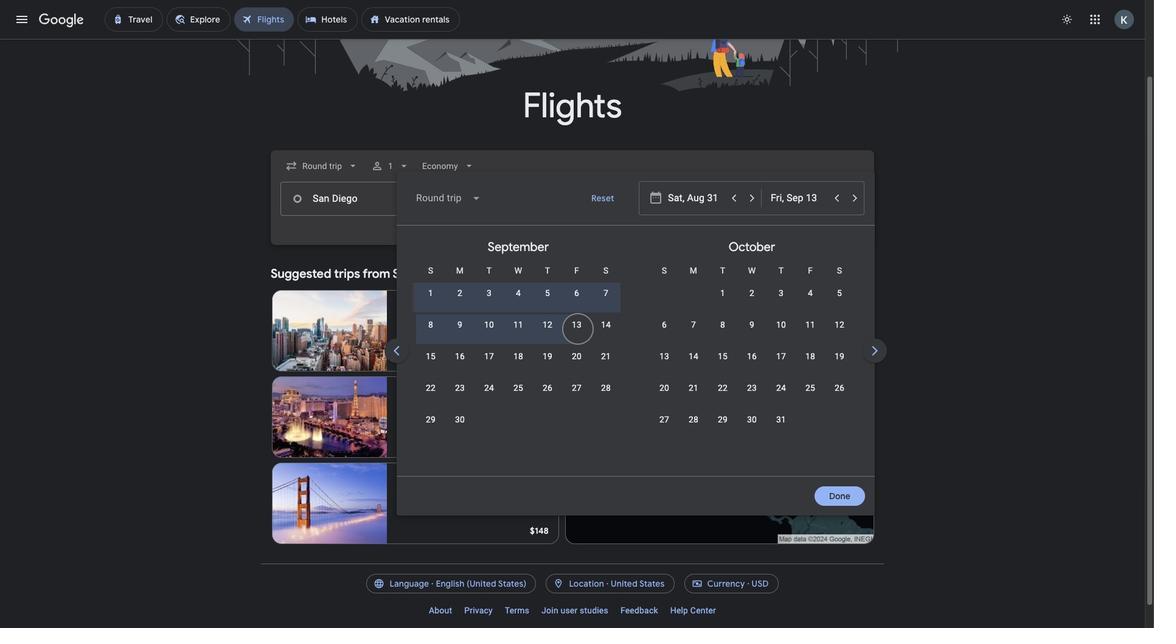 Task type: vqa. For each thing, say whether or not it's contained in the screenshot.


Task type: describe. For each thing, give the bounding box(es) containing it.
thu, oct 10 element
[[777, 319, 787, 331]]

5 button for october
[[826, 287, 855, 317]]

27 for sun, oct 27 element
[[660, 415, 670, 425]]

row containing 13
[[650, 345, 855, 380]]

center
[[691, 606, 717, 616]]

1 vertical spatial 7 button
[[679, 319, 709, 348]]

october
[[729, 240, 776, 255]]

change appearance image
[[1053, 5, 1082, 34]]

reset
[[592, 193, 615, 204]]

5 for october
[[838, 289, 843, 298]]

8 for "tue, oct 8" element
[[721, 320, 726, 330]]

1 button for september
[[416, 287, 446, 317]]

$179
[[531, 353, 549, 364]]

row containing 6
[[650, 314, 855, 348]]

wed, sep 4 element
[[516, 287, 521, 300]]

0 vertical spatial 6 button
[[563, 287, 592, 317]]

currency
[[708, 579, 745, 590]]

new york feb 3 – 10
[[397, 301, 439, 324]]

2 12 button from the left
[[826, 319, 855, 348]]

done button
[[815, 482, 866, 511]]

1 9 button from the left
[[446, 319, 475, 348]]

september
[[488, 240, 549, 255]]

15 for tue, oct 15 element
[[718, 352, 728, 362]]

explore destinations button
[[764, 265, 875, 284]]

flights
[[523, 85, 622, 128]]

16 button inside the september row group
[[446, 351, 475, 380]]

fri, oct 18 element
[[806, 351, 816, 363]]

17 for the thu, oct 17 element
[[777, 352, 787, 362]]

16 for wed, oct 16 element
[[748, 352, 757, 362]]

8 for sun, sep 8 element
[[429, 320, 433, 330]]

row containing 29
[[416, 408, 475, 443]]

usd
[[752, 579, 769, 590]]

previous image
[[382, 337, 412, 366]]

0 horizontal spatial 14 button
[[592, 319, 621, 348]]

31
[[777, 415, 787, 425]]

sat, oct 12 element
[[835, 319, 845, 331]]

18 – 27
[[413, 401, 442, 410]]

tue, oct 22 element
[[718, 382, 728, 394]]

1 22 button from the left
[[416, 382, 446, 412]]

29 for sun, sep 29 element
[[426, 415, 436, 425]]

explore
[[778, 269, 808, 280]]

5 button for september
[[533, 287, 563, 317]]

1 8 button from the left
[[416, 319, 446, 348]]

next image
[[861, 337, 890, 366]]

3 button for september
[[475, 287, 504, 317]]

30 for mon, sep 30 element
[[455, 415, 465, 425]]

sat, sep 28 element
[[601, 382, 611, 394]]

hr for york
[[450, 326, 458, 336]]

2 9 button from the left
[[738, 319, 767, 348]]

3 s from the left
[[662, 266, 667, 276]]

feedback
[[621, 606, 659, 616]]

27 button inside the september row group
[[563, 382, 592, 412]]

wed, sep 11 element
[[514, 319, 524, 331]]

179 US dollars text field
[[531, 353, 549, 364]]

19 for thu, sep 19 element
[[543, 352, 553, 362]]

october row group
[[636, 231, 869, 472]]

row containing 20
[[650, 377, 855, 412]]

explore destinations
[[778, 269, 860, 280]]

suggested trips from san diego
[[271, 267, 450, 282]]

location
[[569, 579, 605, 590]]

0 horizontal spatial 28 button
[[592, 382, 621, 412]]

1 button for october
[[709, 287, 738, 317]]

$148
[[530, 526, 549, 537]]

12 for sat, oct 12 element
[[835, 320, 845, 330]]

language
[[390, 579, 429, 590]]

san inside san francisco apr 11 – 17
[[397, 474, 414, 486]]

6 for sun, oct 6 element
[[662, 320, 667, 330]]

mon, oct 7 element
[[692, 319, 696, 331]]

2 button for september
[[446, 287, 475, 317]]

min for new york
[[472, 326, 487, 336]]

1 vertical spatial 13 button
[[650, 351, 679, 380]]

18 for wed, sep 18 element
[[514, 352, 524, 362]]

14 for sat, sep 14 element
[[601, 320, 611, 330]]

wed, oct 16 element
[[748, 351, 757, 363]]

4 t from the left
[[779, 266, 784, 276]]

4 for september
[[516, 289, 521, 298]]

thu, oct 17 element
[[777, 351, 787, 363]]

1 11 button from the left
[[504, 319, 533, 348]]

24 for thu, oct 24 element
[[777, 384, 787, 393]]

united
[[611, 579, 638, 590]]

2 17 button from the left
[[767, 351, 796, 380]]

privacy
[[465, 606, 493, 616]]

francisco
[[416, 474, 460, 486]]

28 for mon, oct 28 element
[[689, 415, 699, 425]]

3 button for october
[[767, 287, 796, 317]]

sun, oct 13 element
[[660, 351, 670, 363]]

alaska and frontier image
[[397, 499, 406, 509]]

wed, oct 2 element
[[750, 287, 755, 300]]

4 button for october
[[796, 287, 826, 317]]

1 25 button from the left
[[504, 382, 533, 412]]

20 for fri, sep 20 element
[[572, 352, 582, 362]]

fri, sep 20 element
[[572, 351, 582, 363]]

25 for wed, sep 25 element
[[514, 384, 524, 393]]

row containing 8
[[416, 314, 621, 348]]

hr for vegas
[[459, 413, 467, 422]]

studies
[[580, 606, 609, 616]]

28 for sat, sep 28 element in the right bottom of the page
[[601, 384, 611, 393]]

privacy link
[[459, 601, 499, 621]]

7 for 'mon, oct 7' element
[[692, 320, 696, 330]]

states
[[640, 579, 665, 590]]

7 hr 49 min
[[443, 326, 487, 336]]

feedback link
[[615, 601, 665, 621]]

sun, oct 6 element
[[662, 319, 667, 331]]

w for september
[[515, 266, 523, 276]]

wed, oct 30 element
[[748, 414, 757, 426]]

vegas
[[414, 387, 442, 399]]

m for october
[[690, 266, 698, 276]]

12 for the thu, sep 12 element
[[543, 320, 553, 330]]

row containing 22
[[416, 377, 621, 412]]

2 for october
[[750, 289, 755, 298]]

sun, oct 20 element
[[660, 382, 670, 394]]

0 vertical spatial 20 button
[[563, 351, 592, 380]]

13 for fri, sep 13, return date. element on the bottom
[[572, 320, 582, 330]]

1 23 button from the left
[[446, 382, 475, 412]]

las vegas feb 18 – 27
[[397, 387, 442, 410]]

22 for sun, sep 22 element at the left bottom of the page
[[426, 384, 436, 393]]

19 for the sat, oct 19 element
[[835, 352, 845, 362]]

10 for tue, sep 10 element at left
[[485, 320, 494, 330]]

11 for fri, oct 11 "element"
[[806, 320, 816, 330]]

20 inside suggested trips from san diego region
[[469, 413, 479, 422]]

20 for 'sun, oct 20' element
[[660, 384, 670, 393]]

2 10 button from the left
[[767, 319, 796, 348]]

mon, sep 23 element
[[455, 382, 465, 394]]

english
[[436, 579, 465, 590]]

1 button
[[367, 152, 415, 181]]

1 s from the left
[[428, 266, 434, 276]]

terms link
[[499, 601, 536, 621]]

1 horizontal spatial 14 button
[[679, 351, 709, 380]]

148 US dollars text field
[[530, 526, 549, 537]]

fri, oct 4 element
[[808, 287, 813, 300]]

0 vertical spatial 13 button
[[563, 319, 592, 348]]

mon, sep 30 element
[[455, 414, 465, 426]]

(united
[[467, 579, 497, 590]]

25 for fri, oct 25 element
[[806, 384, 816, 393]]

sat, oct 19 element
[[835, 351, 845, 363]]

1 stop
[[411, 326, 436, 336]]

m for september
[[456, 266, 464, 276]]

about link
[[423, 601, 459, 621]]

sat, oct 26 element
[[835, 382, 845, 394]]

0 vertical spatial 21 button
[[592, 351, 621, 380]]

suggested trips from san diego region
[[271, 260, 875, 550]]

19 button inside the september row group
[[533, 351, 563, 380]]

fri, sep 13, return date. element
[[572, 319, 582, 331]]

user
[[561, 606, 578, 616]]

f for october
[[808, 266, 813, 276]]

10 for thu, oct 10 element
[[777, 320, 787, 330]]

16 button inside october 'row group'
[[738, 351, 767, 380]]

join
[[542, 606, 559, 616]]

sun, sep 29 element
[[426, 414, 436, 426]]

1 horizontal spatial 21 button
[[679, 382, 709, 412]]

1 12 button from the left
[[533, 319, 563, 348]]

6 for fri, sep 6 element
[[575, 289, 580, 298]]

w for october
[[749, 266, 756, 276]]

16 for mon, sep 16 element
[[455, 352, 465, 362]]

1 inside 1 popup button
[[389, 161, 393, 171]]

1 horizontal spatial 28 button
[[679, 414, 709, 443]]

18 for fri, oct 18 element on the right of page
[[806, 352, 816, 362]]

trips
[[334, 267, 360, 282]]

0 vertical spatial 7 button
[[592, 287, 621, 317]]

row containing 15
[[416, 345, 621, 380]]

1 26 button from the left
[[533, 382, 563, 412]]

tue, sep 24 element
[[485, 382, 494, 394]]

fri, oct 11 element
[[806, 319, 816, 331]]

27 button inside october 'row group'
[[650, 414, 679, 443]]

Return text field
[[771, 182, 827, 215]]

tue, oct 15 element
[[718, 351, 728, 363]]

fri, sep 6 element
[[575, 287, 580, 300]]

11 – 17
[[413, 487, 442, 497]]

departure text field for return text field
[[668, 183, 724, 216]]



Task type: locate. For each thing, give the bounding box(es) containing it.
join user studies
[[542, 606, 609, 616]]

18 inside the september row group
[[514, 352, 524, 362]]

5 button
[[533, 287, 563, 317], [826, 287, 855, 317]]

9 inside october 'row group'
[[750, 320, 755, 330]]

1 t from the left
[[487, 266, 492, 276]]

2 12 from the left
[[835, 320, 845, 330]]

23 button
[[446, 382, 475, 412], [738, 382, 767, 412]]

11 right tue, sep 10 element at left
[[514, 320, 524, 330]]

3 button
[[475, 287, 504, 317], [767, 287, 796, 317]]

2 t from the left
[[545, 266, 551, 276]]

1 19 from the left
[[543, 352, 553, 362]]

19
[[543, 352, 553, 362], [835, 352, 845, 362]]

0 horizontal spatial 2
[[458, 289, 463, 298]]

terms
[[505, 606, 530, 616]]

26 button right fri, oct 25 element
[[826, 382, 855, 412]]

Return text field
[[771, 183, 827, 216]]

m inside october 'row group'
[[690, 266, 698, 276]]

24 button
[[475, 382, 504, 412], [767, 382, 796, 412]]

15 button
[[416, 351, 446, 380], [709, 351, 738, 380]]

2 23 from the left
[[748, 384, 757, 393]]

english (united states)
[[436, 579, 527, 590]]

18 inside october 'row group'
[[806, 352, 816, 362]]

14
[[601, 320, 611, 330], [689, 352, 699, 362]]

10
[[485, 320, 494, 330], [777, 320, 787, 330]]

wed, oct 23 element
[[748, 382, 757, 394]]

1 8 from the left
[[429, 320, 433, 330]]

spirit image
[[397, 413, 406, 422]]

20 inside the september row group
[[572, 352, 582, 362]]

1 horizontal spatial 22 button
[[709, 382, 738, 412]]

21 inside october 'row group'
[[689, 384, 699, 393]]

11 right thu, oct 10 element
[[806, 320, 816, 330]]

1 vertical spatial 6
[[662, 320, 667, 330]]

6 button up sun, oct 13 element
[[650, 319, 679, 348]]

1 horizontal spatial 15 button
[[709, 351, 738, 380]]

27 inside october 'row group'
[[660, 415, 670, 425]]

17 for tue, sep 17 element
[[485, 352, 494, 362]]

feb up frontier and spirit icon on the left bottom
[[397, 314, 411, 324]]

12
[[543, 320, 553, 330], [835, 320, 845, 330]]

1 button up sun, sep 8 element
[[416, 287, 446, 317]]

0 horizontal spatial 7
[[443, 326, 448, 336]]

2 30 button from the left
[[738, 414, 767, 443]]

23
[[455, 384, 465, 393], [748, 384, 757, 393]]

0 horizontal spatial 21 button
[[592, 351, 621, 380]]

6
[[575, 289, 580, 298], [662, 320, 667, 330]]

12 inside october 'row group'
[[835, 320, 845, 330]]

23 for mon, sep 23 'element'
[[455, 384, 465, 393]]

sat, sep 14 element
[[601, 319, 611, 331]]

row
[[416, 277, 621, 317], [709, 277, 855, 317], [416, 314, 621, 348], [650, 314, 855, 348], [416, 345, 621, 380], [650, 345, 855, 380], [416, 377, 621, 412], [650, 377, 855, 412], [416, 408, 475, 443], [650, 408, 796, 443]]

7 for sat, sep 7 element
[[604, 289, 609, 298]]

22 button up tue, oct 29 element
[[709, 382, 738, 412]]

tue, oct 8 element
[[721, 319, 726, 331]]

5 down destinations
[[838, 289, 843, 298]]

grid containing september
[[402, 231, 1103, 484]]

1 vertical spatial 6 button
[[650, 319, 679, 348]]

7 button up mon, oct 14 element
[[679, 319, 709, 348]]

f inside the september row group
[[575, 266, 580, 276]]

13 button
[[563, 319, 592, 348], [650, 351, 679, 380]]

sun, oct 27 element
[[660, 414, 670, 426]]

1
[[389, 161, 393, 171], [429, 289, 433, 298], [721, 289, 726, 298], [411, 326, 416, 336], [452, 413, 457, 422]]

1 17 from the left
[[485, 352, 494, 362]]

21 for sat, sep 21 element
[[601, 352, 611, 362]]

24 inside october 'row group'
[[777, 384, 787, 393]]

1 horizontal spatial 28
[[689, 415, 699, 425]]

4 s from the left
[[838, 266, 843, 276]]

1 24 from the left
[[485, 384, 494, 393]]

about
[[429, 606, 452, 616]]

done
[[830, 491, 851, 502]]

15 for sun, sep 15 element
[[426, 352, 436, 362]]

mon, sep 16 element
[[455, 351, 465, 363]]

1 18 from the left
[[514, 352, 524, 362]]

0 horizontal spatial 4 button
[[504, 287, 533, 317]]

2 4 from the left
[[808, 289, 813, 298]]

2 18 from the left
[[806, 352, 816, 362]]

1 horizontal spatial 7
[[604, 289, 609, 298]]

1 horizontal spatial 12
[[835, 320, 845, 330]]

1 horizontal spatial 26 button
[[826, 382, 855, 412]]

2 vertical spatial 20
[[469, 413, 479, 422]]

29 down 18 – 27
[[426, 415, 436, 425]]

united states
[[611, 579, 665, 590]]

2 16 button from the left
[[738, 351, 767, 380]]

0 horizontal spatial 22
[[426, 384, 436, 393]]

3 – 10
[[413, 314, 437, 324]]

2 m from the left
[[690, 266, 698, 276]]

15
[[426, 352, 436, 362], [718, 352, 728, 362]]

26 for 'thu, sep 26' element
[[543, 384, 553, 393]]

feb for new
[[397, 314, 411, 324]]

2 button up mon, sep 9 element
[[446, 287, 475, 317]]

sun, sep 8 element
[[429, 319, 433, 331]]

13 inside the september row group
[[572, 320, 582, 330]]

1 vertical spatial 14 button
[[679, 351, 709, 380]]

10 right "49"
[[485, 320, 494, 330]]

f
[[575, 266, 580, 276], [808, 266, 813, 276]]

t up thu, sep 5 element
[[545, 266, 551, 276]]

1 29 from the left
[[426, 415, 436, 425]]

21 left tue, oct 22 'element'
[[689, 384, 699, 393]]

4 inside october 'row group'
[[808, 289, 813, 298]]

8 button up sun, sep 15 element
[[416, 319, 446, 348]]

0 horizontal spatial 26 button
[[533, 382, 563, 412]]

5 inside the september row group
[[545, 289, 550, 298]]

16 inside the september row group
[[455, 352, 465, 362]]

2 22 button from the left
[[709, 382, 738, 412]]

0 horizontal spatial 16
[[455, 352, 465, 362]]

23 inside october 'row group'
[[748, 384, 757, 393]]

20 inside october 'row group'
[[660, 384, 670, 393]]

31 button
[[767, 414, 796, 443]]

2 23 button from the left
[[738, 382, 767, 412]]

27 for fri, sep 27 element
[[572, 384, 582, 393]]

2 17 from the left
[[777, 352, 787, 362]]

2 26 from the left
[[835, 384, 845, 393]]

2 2 from the left
[[750, 289, 755, 298]]

feb down las
[[397, 401, 411, 410]]

7 button
[[592, 287, 621, 317], [679, 319, 709, 348]]

2 1 button from the left
[[709, 287, 738, 317]]

29 inside the september row group
[[426, 415, 436, 425]]

2 30 from the left
[[748, 415, 757, 425]]

18 button up fri, oct 25 element
[[796, 351, 826, 380]]

6 inside october 'row group'
[[662, 320, 667, 330]]

28 inside october 'row group'
[[689, 415, 699, 425]]

0 horizontal spatial 30
[[455, 415, 465, 425]]

1 19 button from the left
[[533, 351, 563, 380]]

1 4 from the left
[[516, 289, 521, 298]]

1 2 from the left
[[458, 289, 463, 298]]

3 t from the left
[[721, 266, 726, 276]]

13 inside october 'row group'
[[660, 352, 670, 362]]

3 for september
[[487, 289, 492, 298]]

7 for 7 hr 49 min
[[443, 326, 448, 336]]

26 button right wed, sep 25 element
[[533, 382, 563, 412]]

apr
[[397, 487, 410, 497]]

26
[[543, 384, 553, 393], [835, 384, 845, 393]]

8 button
[[416, 319, 446, 348], [709, 319, 738, 348]]

nonstop
[[411, 413, 445, 422]]

0 horizontal spatial 21
[[601, 352, 611, 362]]

t up tue, oct 1 element
[[721, 266, 726, 276]]

fri, oct 25 element
[[806, 382, 816, 394]]

22 for tue, oct 22 'element'
[[718, 384, 728, 393]]

0 horizontal spatial 28
[[601, 384, 611, 393]]

5 inside october 'row group'
[[838, 289, 843, 298]]

20 right thu, sep 19 element
[[572, 352, 582, 362]]

23 right tue, oct 22 'element'
[[748, 384, 757, 393]]

1 vertical spatial feb
[[397, 401, 411, 410]]

12 button
[[533, 319, 563, 348], [826, 319, 855, 348]]

25 button left sat, oct 26 element on the right bottom of page
[[796, 382, 826, 412]]

feb
[[397, 314, 411, 324], [397, 401, 411, 410]]

0 horizontal spatial 15
[[426, 352, 436, 362]]

29
[[426, 415, 436, 425], [718, 415, 728, 425]]

1 w from the left
[[515, 266, 523, 276]]

2 25 from the left
[[806, 384, 816, 393]]

2 s from the left
[[604, 266, 609, 276]]

tue, oct 29 element
[[718, 414, 728, 426]]

4 button
[[504, 287, 533, 317], [796, 287, 826, 317]]

0 horizontal spatial 19 button
[[533, 351, 563, 380]]

2 3 button from the left
[[767, 287, 796, 317]]

3 right mon, sep 2 element
[[487, 289, 492, 298]]

19 right wed, sep 18 element
[[543, 352, 553, 362]]

1 for sun, sep 1 element
[[429, 289, 433, 298]]

5 button up sat, oct 12 element
[[826, 287, 855, 317]]

None text field
[[281, 182, 452, 216]]

0 vertical spatial 6
[[575, 289, 580, 298]]

feb inside new york feb 3 – 10
[[397, 314, 411, 324]]

16 button up "wed, oct 23" element
[[738, 351, 767, 380]]

0 horizontal spatial 12
[[543, 320, 553, 330]]

5 for september
[[545, 289, 550, 298]]

0 horizontal spatial f
[[575, 266, 580, 276]]

30 inside october 'row group'
[[748, 415, 757, 425]]

mon, oct 28 element
[[689, 414, 699, 426]]

wed, sep 18 element
[[514, 351, 524, 363]]

20 right mon, sep 30 element
[[469, 413, 479, 422]]

0 horizontal spatial 25 button
[[504, 382, 533, 412]]

1 button
[[416, 287, 446, 317], [709, 287, 738, 317]]

23 right sun, sep 22 element at the left bottom of the page
[[455, 384, 465, 393]]

departure text field for return text box
[[668, 182, 724, 215]]

2 5 button from the left
[[826, 287, 855, 317]]

15 button up sun, sep 22 element at the left bottom of the page
[[416, 351, 446, 380]]

13
[[572, 320, 582, 330], [660, 352, 670, 362]]

sun, sep 1 element
[[429, 287, 433, 300]]

23 for "wed, oct 23" element
[[748, 384, 757, 393]]

7 inside suggested trips from san diego region
[[443, 326, 448, 336]]

18 button
[[504, 351, 533, 380], [796, 351, 826, 380]]

san francisco apr 11 – 17
[[397, 474, 460, 497]]

20 button up fri, sep 27 element
[[563, 351, 592, 380]]

1 5 button from the left
[[533, 287, 563, 317]]

8 inside october 'row group'
[[721, 320, 726, 330]]

30 for 'wed, oct 30' "element"
[[748, 415, 757, 425]]

19 inside october 'row group'
[[835, 352, 845, 362]]

1 inside the september row group
[[429, 289, 433, 298]]

24 inside the september row group
[[485, 384, 494, 393]]

22 inside the september row group
[[426, 384, 436, 393]]

1 horizontal spatial 12 button
[[826, 319, 855, 348]]

sun, sep 22 element
[[426, 382, 436, 394]]

1 vertical spatial san
[[397, 474, 414, 486]]

1 12 from the left
[[543, 320, 553, 330]]

2 29 button from the left
[[709, 414, 738, 443]]

1 10 from the left
[[485, 320, 494, 330]]

15 right mon, oct 14 element
[[718, 352, 728, 362]]

1 for 1 hr 20 min
[[452, 413, 457, 422]]

30 inside the september row group
[[455, 415, 465, 425]]

1 horizontal spatial 5 button
[[826, 287, 855, 317]]

1 horizontal spatial 18
[[806, 352, 816, 362]]

york
[[419, 301, 439, 313]]

0 horizontal spatial 10 button
[[475, 319, 504, 348]]

min for las vegas
[[481, 413, 496, 422]]

11 inside the september row group
[[514, 320, 524, 330]]

0 horizontal spatial 4
[[516, 289, 521, 298]]

1 horizontal spatial 23 button
[[738, 382, 767, 412]]

sat, sep 21 element
[[601, 351, 611, 363]]

1 2 button from the left
[[446, 287, 475, 317]]

0 horizontal spatial 25
[[514, 384, 524, 393]]

1 9 from the left
[[458, 320, 463, 330]]

1 16 button from the left
[[446, 351, 475, 380]]

frontier and spirit image
[[397, 326, 406, 336]]

24 for tue, sep 24 element
[[485, 384, 494, 393]]

30 right sun, sep 29 element
[[455, 415, 465, 425]]

1 23 from the left
[[455, 384, 465, 393]]

join user studies link
[[536, 601, 615, 621]]

0 horizontal spatial 17 button
[[475, 351, 504, 380]]

destinations
[[810, 269, 860, 280]]

17
[[485, 352, 494, 362], [777, 352, 787, 362]]

2 8 from the left
[[721, 320, 726, 330]]

2 25 button from the left
[[796, 382, 826, 412]]

new
[[397, 301, 417, 313]]

19 right fri, oct 18 element on the right of page
[[835, 352, 845, 362]]

2 24 from the left
[[777, 384, 787, 393]]

las
[[397, 387, 412, 399]]

2 2 button from the left
[[738, 287, 767, 317]]

hr left "49"
[[450, 326, 458, 336]]

Departure text field
[[668, 182, 724, 215], [668, 183, 724, 216]]

13 button up fri, sep 20 element
[[563, 319, 592, 348]]

0 horizontal spatial 2 button
[[446, 287, 475, 317]]

19 button up sat, oct 26 element on the right bottom of page
[[826, 351, 855, 380]]

25 right tue, sep 24 element
[[514, 384, 524, 393]]

25 inside the september row group
[[514, 384, 524, 393]]

1 horizontal spatial 11 button
[[796, 319, 826, 348]]

26 button
[[533, 382, 563, 412], [826, 382, 855, 412]]

sat, oct 5 element
[[838, 287, 843, 300]]

23 button up mon, sep 30 element
[[446, 382, 475, 412]]

thu, sep 19 element
[[543, 351, 553, 363]]

1 15 button from the left
[[416, 351, 446, 380]]

0 vertical spatial 28
[[601, 384, 611, 393]]

26 right fri, oct 25 element
[[835, 384, 845, 393]]

f inside october 'row group'
[[808, 266, 813, 276]]

9 left thu, oct 10 element
[[750, 320, 755, 330]]

14 button up mon, oct 21 element at the bottom of page
[[679, 351, 709, 380]]

27
[[572, 384, 582, 393], [660, 415, 670, 425]]

fri, sep 27 element
[[572, 382, 582, 394]]

grid inside flight search box
[[402, 231, 1103, 484]]

13 left sat, sep 14 element
[[572, 320, 582, 330]]

2 18 button from the left
[[796, 351, 826, 380]]

1 horizontal spatial 27
[[660, 415, 670, 425]]

17 inside the september row group
[[485, 352, 494, 362]]

1 24 button from the left
[[475, 382, 504, 412]]

2 26 button from the left
[[826, 382, 855, 412]]

26 for sat, oct 26 element on the right bottom of page
[[835, 384, 845, 393]]

0 horizontal spatial 8 button
[[416, 319, 446, 348]]

29 button inside the september row group
[[416, 414, 446, 443]]

2 inside the september row group
[[458, 289, 463, 298]]

help
[[671, 606, 689, 616]]

10 inside the september row group
[[485, 320, 494, 330]]

10 right the wed, oct 9 element
[[777, 320, 787, 330]]

0 horizontal spatial 15 button
[[416, 351, 446, 380]]

thu, sep 12 element
[[543, 319, 553, 331]]

1 4 button from the left
[[504, 287, 533, 317]]

1 horizontal spatial 13
[[660, 352, 670, 362]]

12 inside the september row group
[[543, 320, 553, 330]]

27 inside the september row group
[[572, 384, 582, 393]]

2 inside october 'row group'
[[750, 289, 755, 298]]

14 button up sat, sep 21 element
[[592, 319, 621, 348]]

17 button up tue, sep 24 element
[[475, 351, 504, 380]]

9 button up mon, sep 16 element
[[446, 319, 475, 348]]

7 inside october 'row group'
[[692, 320, 696, 330]]

None field
[[281, 155, 364, 177], [418, 155, 480, 177], [407, 184, 491, 213], [281, 155, 364, 177], [418, 155, 480, 177], [407, 184, 491, 213]]

9 button
[[446, 319, 475, 348], [738, 319, 767, 348]]

24
[[485, 384, 494, 393], [777, 384, 787, 393]]

2 3 from the left
[[779, 289, 784, 298]]

6 inside the september row group
[[575, 289, 580, 298]]

1 horizontal spatial 3
[[779, 289, 784, 298]]

m inside the september row group
[[456, 266, 464, 276]]

24 left fri, oct 25 element
[[777, 384, 787, 393]]

1 horizontal spatial 3 button
[[767, 287, 796, 317]]

1 horizontal spatial 18 button
[[796, 351, 826, 380]]

2 11 from the left
[[806, 320, 816, 330]]

24 button up 1 hr 20 min on the left
[[475, 382, 504, 412]]

2 15 from the left
[[718, 352, 728, 362]]

16
[[455, 352, 465, 362], [748, 352, 757, 362]]

1 18 button from the left
[[504, 351, 533, 380]]

49
[[460, 326, 470, 336]]

2 19 button from the left
[[826, 351, 855, 380]]

mon, oct 14 element
[[689, 351, 699, 363]]

26 right wed, sep 25 element
[[543, 384, 553, 393]]

0 vertical spatial hr
[[450, 326, 458, 336]]

23 inside the september row group
[[455, 384, 465, 393]]

0 horizontal spatial 20
[[469, 413, 479, 422]]

28 button left tue, oct 29 element
[[679, 414, 709, 443]]

1 horizontal spatial 24 button
[[767, 382, 796, 412]]

21 button up sat, sep 28 element in the right bottom of the page
[[592, 351, 621, 380]]

25 button left 'thu, sep 26' element
[[504, 382, 533, 412]]

9 for mon, sep 9 element
[[458, 320, 463, 330]]

0 horizontal spatial 27 button
[[563, 382, 592, 412]]

12 left fri, sep 13, return date. element on the bottom
[[543, 320, 553, 330]]

w inside the september row group
[[515, 266, 523, 276]]

27 button left mon, oct 28 element
[[650, 414, 679, 443]]

0 horizontal spatial 13
[[572, 320, 582, 330]]

19 button
[[533, 351, 563, 380], [826, 351, 855, 380]]

28 right fri, sep 27 element
[[601, 384, 611, 393]]

1 horizontal spatial 11
[[806, 320, 816, 330]]

21
[[601, 352, 611, 362], [689, 384, 699, 393]]

help center link
[[665, 601, 723, 621]]

7 right sun, sep 8 element
[[443, 326, 448, 336]]

1 horizontal spatial 17 button
[[767, 351, 796, 380]]

1 15 from the left
[[426, 352, 436, 362]]

thu, oct 3 element
[[779, 287, 784, 300]]

3 for october
[[779, 289, 784, 298]]

19 inside the september row group
[[543, 352, 553, 362]]

2 button for october
[[738, 287, 767, 317]]

mon, sep 2 element
[[458, 287, 463, 300]]

28 left tue, oct 29 element
[[689, 415, 699, 425]]

29 for tue, oct 29 element
[[718, 415, 728, 425]]

hr down mon, sep 23 'element'
[[459, 413, 467, 422]]

row containing 27
[[650, 408, 796, 443]]

0 horizontal spatial 3 button
[[475, 287, 504, 317]]

14 for mon, oct 14 element
[[689, 352, 699, 362]]

0 vertical spatial min
[[472, 326, 487, 336]]

2 11 button from the left
[[796, 319, 826, 348]]

30 left 31
[[748, 415, 757, 425]]

from
[[363, 267, 390, 282]]

0 horizontal spatial 10
[[485, 320, 494, 330]]

diego
[[416, 267, 450, 282]]

11 for the wed, sep 11 element
[[514, 320, 524, 330]]

1 horizontal spatial 9
[[750, 320, 755, 330]]

m up 'mon, oct 7' element
[[690, 266, 698, 276]]

1 3 from the left
[[487, 289, 492, 298]]

16 button
[[446, 351, 475, 380], [738, 351, 767, 380]]

4 down explore destinations button
[[808, 289, 813, 298]]

5
[[545, 289, 550, 298], [838, 289, 843, 298]]

1 horizontal spatial 14
[[689, 352, 699, 362]]

2 for september
[[458, 289, 463, 298]]

s up sat, oct 5 element
[[838, 266, 843, 276]]

1 vertical spatial 21 button
[[679, 382, 709, 412]]

9 button up wed, oct 16 element
[[738, 319, 767, 348]]

w up wed, sep 4 element
[[515, 266, 523, 276]]

30 button
[[446, 414, 475, 443], [738, 414, 767, 443]]

1 for tue, oct 1 element
[[721, 289, 726, 298]]

1 for 1 stop
[[411, 326, 416, 336]]

1 29 button from the left
[[416, 414, 446, 443]]

3 inside october 'row group'
[[779, 289, 784, 298]]

6 button
[[563, 287, 592, 317], [650, 319, 679, 348]]

0 horizontal spatial 29
[[426, 415, 436, 425]]

feb for las
[[397, 401, 411, 410]]

2 10 from the left
[[777, 320, 787, 330]]

21 inside the september row group
[[601, 352, 611, 362]]

s up sun, oct 6 element
[[662, 266, 667, 276]]

wed, sep 25 element
[[514, 382, 524, 394]]

17 inside october 'row group'
[[777, 352, 787, 362]]

2
[[458, 289, 463, 298], [750, 289, 755, 298]]

12 right fri, oct 11 "element"
[[835, 320, 845, 330]]

thu, sep 5 element
[[545, 287, 550, 300]]

11 inside october 'row group'
[[806, 320, 816, 330]]

1 horizontal spatial 6 button
[[650, 319, 679, 348]]

1 11 from the left
[[514, 320, 524, 330]]

18 button inside the september row group
[[504, 351, 533, 380]]

stop
[[419, 326, 436, 336]]

18
[[514, 352, 524, 362], [806, 352, 816, 362]]

september row group
[[402, 231, 636, 472]]

grid
[[402, 231, 1103, 484]]

min
[[472, 326, 487, 336], [481, 413, 496, 422]]

26 inside the september row group
[[543, 384, 553, 393]]

0 horizontal spatial 24
[[485, 384, 494, 393]]

min right mon, sep 30 element
[[481, 413, 496, 422]]

1 horizontal spatial f
[[808, 266, 813, 276]]

2 button up the wed, oct 9 element
[[738, 287, 767, 317]]

w up wed, oct 2 element
[[749, 266, 756, 276]]

2 9 from the left
[[750, 320, 755, 330]]

1 m from the left
[[456, 266, 464, 276]]

4 for october
[[808, 289, 813, 298]]

1 horizontal spatial 25
[[806, 384, 816, 393]]

wed, oct 9 element
[[750, 319, 755, 331]]

0 horizontal spatial 12 button
[[533, 319, 563, 348]]

24 right mon, sep 23 'element'
[[485, 384, 494, 393]]

1 horizontal spatial 9 button
[[738, 319, 767, 348]]

feb inside las vegas feb 18 – 27
[[397, 401, 411, 410]]

15 inside october 'row group'
[[718, 352, 728, 362]]

2 24 button from the left
[[767, 382, 796, 412]]

13 for sun, oct 13 element
[[660, 352, 670, 362]]

reset button
[[577, 184, 629, 213]]

8 inside the september row group
[[429, 320, 433, 330]]

0 horizontal spatial 13 button
[[563, 319, 592, 348]]

2 4 button from the left
[[796, 287, 826, 317]]

21 for mon, oct 21 element at the bottom of page
[[689, 384, 699, 393]]

1 16 from the left
[[455, 352, 465, 362]]

1 26 from the left
[[543, 384, 553, 393]]

states)
[[498, 579, 527, 590]]

1 horizontal spatial 4 button
[[796, 287, 826, 317]]

1 17 button from the left
[[475, 351, 504, 380]]

1 22 from the left
[[426, 384, 436, 393]]

1 25 from the left
[[514, 384, 524, 393]]

t
[[487, 266, 492, 276], [545, 266, 551, 276], [721, 266, 726, 276], [779, 266, 784, 276]]

20 left mon, oct 21 element at the bottom of page
[[660, 384, 670, 393]]

f up fri, sep 6 element
[[575, 266, 580, 276]]

20 button up sun, oct 27 element
[[650, 382, 679, 412]]

3 button up tue, sep 10 element at left
[[475, 287, 504, 317]]

2 8 button from the left
[[709, 319, 738, 348]]

1 3 button from the left
[[475, 287, 504, 317]]

2 feb from the top
[[397, 401, 411, 410]]

15 inside the september row group
[[426, 352, 436, 362]]

main menu image
[[15, 12, 29, 27]]

thu, oct 31 element
[[777, 414, 787, 426]]

7 inside the september row group
[[604, 289, 609, 298]]

19 button inside october 'row group'
[[826, 351, 855, 380]]

f right explore
[[808, 266, 813, 276]]

28 inside the september row group
[[601, 384, 611, 393]]

3 inside the september row group
[[487, 289, 492, 298]]

mon, oct 21 element
[[689, 382, 699, 394]]

0 horizontal spatial 14
[[601, 320, 611, 330]]

mon, sep 9 element
[[458, 319, 463, 331]]

27 left mon, oct 28 element
[[660, 415, 670, 425]]

2 19 from the left
[[835, 352, 845, 362]]

suggested
[[271, 267, 332, 282]]

15 button up tue, oct 22 'element'
[[709, 351, 738, 380]]

8 button up tue, oct 15 element
[[709, 319, 738, 348]]

14 inside october 'row group'
[[689, 352, 699, 362]]

t up the thu, oct 3 element
[[779, 266, 784, 276]]

4 button up the wed, sep 11 element
[[504, 287, 533, 317]]

0 horizontal spatial w
[[515, 266, 523, 276]]

1 horizontal spatial 21
[[689, 384, 699, 393]]

9 inside the september row group
[[458, 320, 463, 330]]

22
[[426, 384, 436, 393], [718, 384, 728, 393]]

23 button up 'wed, oct 30' "element"
[[738, 382, 767, 412]]

25 button
[[504, 382, 533, 412], [796, 382, 826, 412]]

2 w from the left
[[749, 266, 756, 276]]

29 button
[[416, 414, 446, 443], [709, 414, 738, 443]]

0 horizontal spatial 23 button
[[446, 382, 475, 412]]

22 button up nonstop
[[416, 382, 446, 412]]

0 horizontal spatial 8
[[429, 320, 433, 330]]

28
[[601, 384, 611, 393], [689, 415, 699, 425]]

20
[[572, 352, 582, 362], [660, 384, 670, 393], [469, 413, 479, 422]]

0 vertical spatial 14
[[601, 320, 611, 330]]

21 button up mon, oct 28 element
[[679, 382, 709, 412]]

1 horizontal spatial 16
[[748, 352, 757, 362]]

14 inside the september row group
[[601, 320, 611, 330]]

tue, oct 1 element
[[721, 287, 726, 300]]

2 f from the left
[[808, 266, 813, 276]]

san
[[393, 267, 414, 282], [397, 474, 414, 486]]

s up sat, sep 7 element
[[604, 266, 609, 276]]

1 inside october 'row group'
[[721, 289, 726, 298]]

hr
[[450, 326, 458, 336], [459, 413, 467, 422]]

0 horizontal spatial 11 button
[[504, 319, 533, 348]]

1 30 button from the left
[[446, 414, 475, 443]]

f for september
[[575, 266, 580, 276]]

9 left tue, sep 10 element at left
[[458, 320, 463, 330]]

1 f from the left
[[575, 266, 580, 276]]

0 horizontal spatial 11
[[514, 320, 524, 330]]

1 vertical spatial min
[[481, 413, 496, 422]]

28 button right fri, sep 27 element
[[592, 382, 621, 412]]

0 horizontal spatial 6
[[575, 289, 580, 298]]

5 button up the thu, sep 12 element
[[533, 287, 563, 317]]

1 horizontal spatial 8
[[721, 320, 726, 330]]

25 inside october 'row group'
[[806, 384, 816, 393]]

27 button
[[563, 382, 592, 412], [650, 414, 679, 443]]

thu, oct 24 element
[[777, 382, 787, 394]]

2 29 from the left
[[718, 415, 728, 425]]

18 left $179 on the left of page
[[514, 352, 524, 362]]

1 horizontal spatial 22
[[718, 384, 728, 393]]

1 horizontal spatial w
[[749, 266, 756, 276]]

1 horizontal spatial 20 button
[[650, 382, 679, 412]]

1 horizontal spatial 29
[[718, 415, 728, 425]]

29 inside october 'row group'
[[718, 415, 728, 425]]

1 hr 20 min
[[452, 413, 496, 422]]

2 22 from the left
[[718, 384, 728, 393]]

16 inside october 'row group'
[[748, 352, 757, 362]]

16 down 7 hr 49 min
[[455, 352, 465, 362]]

2 5 from the left
[[838, 289, 843, 298]]

1 horizontal spatial 7 button
[[679, 319, 709, 348]]

help center
[[671, 606, 717, 616]]

15 down stop on the left bottom of the page
[[426, 352, 436, 362]]

tue, sep 17 element
[[485, 351, 494, 363]]

Flight search field
[[261, 150, 1103, 516]]

12 button up the sat, oct 19 element
[[826, 319, 855, 348]]

0 vertical spatial 27 button
[[563, 382, 592, 412]]

26 inside october 'row group'
[[835, 384, 845, 393]]

0 horizontal spatial 18
[[514, 352, 524, 362]]

0 horizontal spatial 9
[[458, 320, 463, 330]]

17 button up thu, oct 24 element
[[767, 351, 796, 380]]

0 vertical spatial san
[[393, 267, 414, 282]]

1 vertical spatial 20
[[660, 384, 670, 393]]

2 16 from the left
[[748, 352, 757, 362]]

w inside october 'row group'
[[749, 266, 756, 276]]

1 vertical spatial hr
[[459, 413, 467, 422]]

2 15 button from the left
[[709, 351, 738, 380]]

11 button up fri, oct 18 element on the right of page
[[796, 319, 826, 348]]

1 vertical spatial 14
[[689, 352, 699, 362]]

0 horizontal spatial 22 button
[[416, 382, 446, 412]]

min right "49"
[[472, 326, 487, 336]]

4 button for september
[[504, 287, 533, 317]]

thu, sep 26 element
[[543, 382, 553, 394]]

1 30 from the left
[[455, 415, 465, 425]]

21 right fri, sep 20 element
[[601, 352, 611, 362]]

sun, sep 15 element
[[426, 351, 436, 363]]

1 horizontal spatial 6
[[662, 320, 667, 330]]

tue, sep 3 element
[[487, 287, 492, 300]]

27 button left sat, sep 28 element in the right bottom of the page
[[563, 382, 592, 412]]

1 5 from the left
[[545, 289, 550, 298]]

t up the tue, sep 3 'element'
[[487, 266, 492, 276]]

29 button inside october 'row group'
[[709, 414, 738, 443]]

4 inside the september row group
[[516, 289, 521, 298]]

17 right mon, sep 16 element
[[485, 352, 494, 362]]

9 for the wed, oct 9 element
[[750, 320, 755, 330]]

1 horizontal spatial 2 button
[[738, 287, 767, 317]]

row group
[[869, 231, 1103, 472]]

1 10 button from the left
[[475, 319, 504, 348]]

tue, sep 10 element
[[485, 319, 494, 331]]

san up apr
[[397, 474, 414, 486]]

1 feb from the top
[[397, 314, 411, 324]]

29 right mon, oct 28 element
[[718, 415, 728, 425]]

30
[[455, 415, 465, 425], [748, 415, 757, 425]]

22 inside october 'row group'
[[718, 384, 728, 393]]

10 inside october 'row group'
[[777, 320, 787, 330]]

sat, sep 7 element
[[604, 287, 609, 300]]



